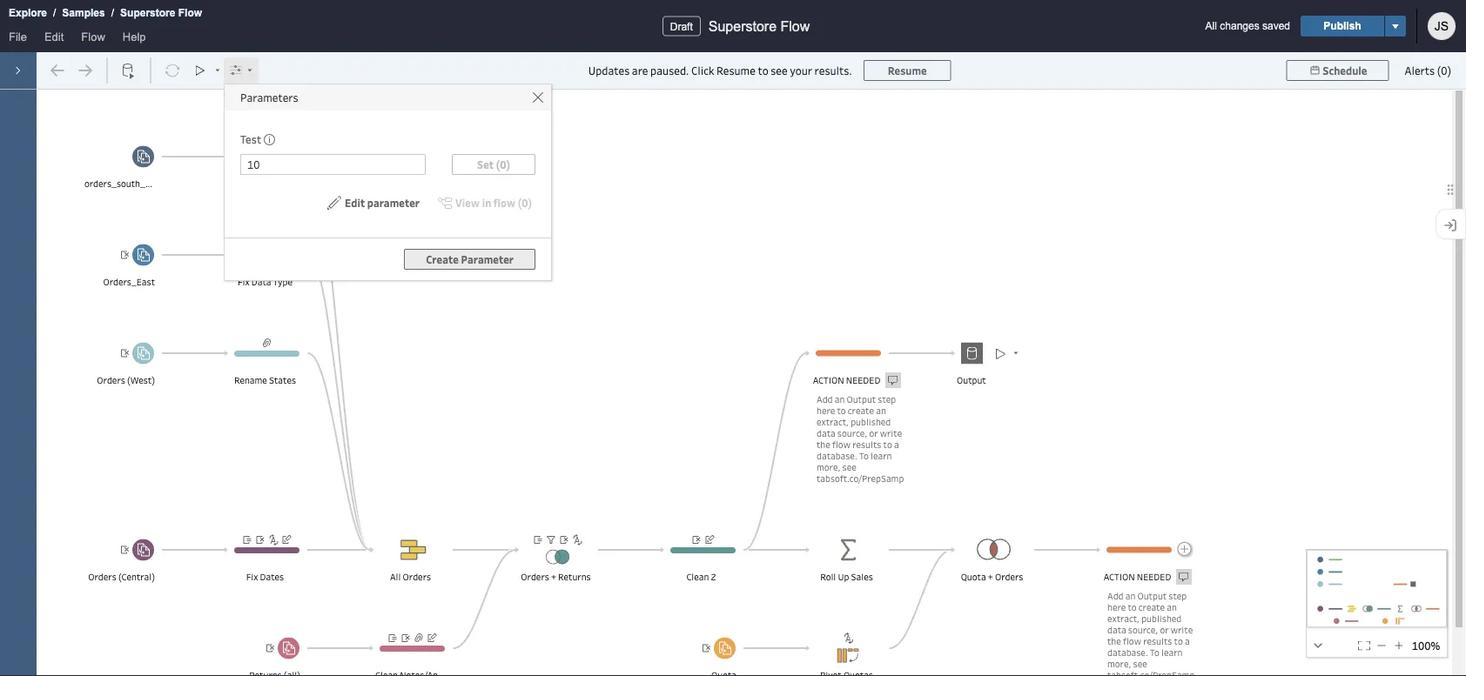 Task type: describe. For each thing, give the bounding box(es) containing it.
0 horizontal spatial see
[[771, 63, 788, 78]]

parameters
[[240, 90, 298, 105]]

file button
[[0, 27, 36, 52]]

1 vertical spatial to
[[1150, 647, 1160, 659]]

1 horizontal spatial superstore
[[709, 18, 777, 34]]

0 vertical spatial create
[[848, 404, 874, 417]]

1 horizontal spatial tabsoft.co/prepsamp
[[1108, 669, 1195, 677]]

0 vertical spatial tabsoft.co/prepsamp
[[817, 472, 904, 485]]

orders (central)
[[88, 571, 155, 583]]

states
[[269, 374, 296, 387]]

are
[[632, 63, 648, 78]]

saved
[[1263, 20, 1291, 32]]

orders_south_2015
[[84, 178, 166, 190]]

fix data type
[[238, 276, 293, 288]]

orders for orders (central)
[[88, 571, 116, 583]]

dates
[[260, 571, 284, 583]]

0 vertical spatial or
[[869, 427, 878, 439]]

roll
[[820, 571, 836, 583]]

run flow image
[[988, 342, 1012, 365]]

help
[[123, 30, 146, 43]]

orders for orders (west)
[[97, 374, 125, 387]]

0 horizontal spatial more,
[[817, 461, 841, 473]]

all orders
[[390, 571, 431, 583]]

samples
[[62, 7, 105, 19]]

0 vertical spatial to
[[860, 450, 869, 462]]

0 horizontal spatial add an output step here to create an extract, published data source, or write the flow results to a database. to learn more, see tabsoft.co/prepsamp
[[817, 393, 904, 485]]

test
[[240, 132, 261, 146]]

set (0) button
[[452, 154, 536, 175]]

0 vertical spatial source,
[[838, 427, 868, 439]]

1 horizontal spatial flow
[[178, 7, 202, 19]]

2
[[711, 571, 716, 583]]

0 horizontal spatial superstore
[[120, 7, 175, 19]]

explore / samples / superstore flow
[[9, 7, 202, 19]]

0 vertical spatial a
[[894, 438, 899, 451]]

1 vertical spatial results
[[1144, 635, 1172, 647]]

changes
[[1220, 20, 1260, 32]]

0 vertical spatial action
[[813, 374, 844, 387]]

+ for orders
[[551, 571, 556, 583]]

1 vertical spatial extract,
[[1108, 613, 1140, 625]]

alerts (0)
[[1405, 63, 1452, 78]]

1 horizontal spatial a
[[1185, 635, 1190, 647]]

set (0)
[[477, 158, 510, 172]]

superstore flow link
[[119, 4, 203, 22]]

none text field inside parameters dialog
[[240, 154, 426, 175]]

rename states
[[234, 374, 296, 387]]

create parameter button
[[404, 249, 536, 270]]

edit button
[[36, 27, 73, 52]]

1 horizontal spatial flow
[[1123, 635, 1142, 647]]

1 horizontal spatial here
[[1108, 601, 1126, 613]]

0 horizontal spatial data
[[817, 427, 836, 439]]

superstore flow
[[709, 18, 810, 34]]

2 horizontal spatial see
[[1133, 658, 1148, 670]]

create
[[426, 253, 459, 266]]

1 vertical spatial data
[[1108, 624, 1127, 636]]

1 vertical spatial published
[[1142, 613, 1182, 625]]

clean
[[687, 571, 709, 583]]

create parameter
[[426, 253, 514, 266]]

1 vertical spatial source,
[[1128, 624, 1158, 636]]

1 horizontal spatial add an output step here to create an extract, published data source, or write the flow results to a database. to learn more, see tabsoft.co/prepsamp
[[1108, 590, 1195, 677]]

1 vertical spatial output
[[847, 393, 876, 405]]

2 / from the left
[[111, 7, 114, 19]]

redo image
[[72, 57, 98, 84]]

all for all orders
[[390, 571, 401, 583]]

0 horizontal spatial here
[[817, 404, 835, 417]]

roll up sales
[[820, 571, 873, 583]]

1 horizontal spatial add
[[1108, 590, 1124, 602]]

resume
[[717, 63, 756, 78]]

1 vertical spatial action needed
[[1104, 571, 1172, 583]]

+ for quota
[[988, 571, 993, 583]]

results.
[[815, 63, 852, 78]]

1 horizontal spatial write
[[1171, 624, 1193, 636]]

0 horizontal spatial action needed
[[813, 374, 881, 387]]

1 horizontal spatial output
[[957, 374, 986, 387]]

1 horizontal spatial database.
[[1108, 647, 1149, 659]]

1 horizontal spatial needed
[[1137, 571, 1172, 583]]

updates are paused. click resume to see your results.
[[588, 63, 852, 78]]

fix for fix data type
[[238, 276, 250, 288]]

explore
[[9, 7, 47, 19]]

0 horizontal spatial published
[[851, 416, 891, 428]]

updates
[[588, 63, 630, 78]]

1 vertical spatial step
[[1169, 590, 1187, 602]]

rename
[[234, 374, 267, 387]]

samples link
[[61, 4, 106, 22]]



Task type: locate. For each thing, give the bounding box(es) containing it.
flow up your
[[781, 18, 810, 34]]

1 horizontal spatial action needed
[[1104, 571, 1172, 583]]

flow
[[832, 438, 851, 451], [1123, 635, 1142, 647]]

0 vertical spatial data
[[817, 427, 836, 439]]

1 vertical spatial fix
[[246, 571, 258, 583]]

fix left data
[[238, 276, 250, 288]]

0 vertical spatial output
[[957, 374, 986, 387]]

0 horizontal spatial write
[[880, 427, 902, 439]]

1 vertical spatial add an output step here to create an extract, published data source, or write the flow results to a database. to learn more, see tabsoft.co/prepsamp
[[1108, 590, 1195, 677]]

0 horizontal spatial step
[[878, 393, 896, 405]]

sales
[[851, 571, 873, 583]]

0 horizontal spatial needed
[[846, 374, 881, 387]]

/ right samples
[[111, 7, 114, 19]]

1 horizontal spatial (0)
[[1437, 63, 1452, 78]]

action
[[813, 374, 844, 387], [1104, 571, 1135, 583]]

data
[[251, 276, 271, 288]]

/
[[53, 7, 56, 19], [111, 7, 114, 19]]

js button
[[1428, 12, 1456, 40]]

flow inside popup button
[[81, 30, 105, 43]]

add an output step here to create an extract, published data source, or write the flow results to a database. to learn more, see tabsoft.co/prepsamp
[[817, 393, 904, 485], [1108, 590, 1195, 677]]

0 horizontal spatial all
[[390, 571, 401, 583]]

quota + orders
[[961, 571, 1024, 583]]

0 horizontal spatial or
[[869, 427, 878, 439]]

2 vertical spatial see
[[1133, 658, 1148, 670]]

1 vertical spatial tabsoft.co/prepsamp
[[1108, 669, 1195, 677]]

+
[[551, 571, 556, 583], [988, 571, 993, 583]]

0 vertical spatial database.
[[817, 450, 858, 462]]

output
[[957, 374, 986, 387], [847, 393, 876, 405], [1138, 590, 1167, 602]]

all changes saved
[[1206, 20, 1291, 32]]

0 horizontal spatial (0)
[[496, 158, 510, 172]]

1 horizontal spatial to
[[1150, 647, 1160, 659]]

1 vertical spatial learn
[[1162, 647, 1183, 659]]

superstore
[[120, 7, 175, 19], [709, 18, 777, 34]]

all
[[1206, 20, 1217, 32], [390, 571, 401, 583]]

1 vertical spatial needed
[[1137, 571, 1172, 583]]

1 vertical spatial more,
[[1108, 658, 1132, 670]]

action needed
[[813, 374, 881, 387], [1104, 571, 1172, 583]]

your
[[790, 63, 812, 78]]

1 + from the left
[[551, 571, 556, 583]]

(west)
[[127, 374, 155, 387]]

the
[[817, 438, 831, 451], [1108, 635, 1121, 647]]

see
[[771, 63, 788, 78], [843, 461, 857, 473], [1133, 658, 1148, 670]]

superstore up the help
[[120, 7, 175, 19]]

schedule button
[[1286, 60, 1389, 81]]

0 vertical spatial all
[[1206, 20, 1217, 32]]

fix left dates
[[246, 571, 258, 583]]

1 horizontal spatial more,
[[1108, 658, 1132, 670]]

0 horizontal spatial output
[[847, 393, 876, 405]]

2 vertical spatial output
[[1138, 590, 1167, 602]]

here
[[817, 404, 835, 417], [1108, 601, 1126, 613]]

2 horizontal spatial flow
[[781, 18, 810, 34]]

paused.
[[651, 63, 689, 78]]

fix dates
[[246, 571, 284, 583]]

a
[[894, 438, 899, 451], [1185, 635, 1190, 647]]

(0) inside the set (0) 'button'
[[496, 158, 510, 172]]

alerts
[[1405, 63, 1435, 78]]

0 vertical spatial step
[[878, 393, 896, 405]]

0 vertical spatial (0)
[[1437, 63, 1452, 78]]

0 vertical spatial more,
[[817, 461, 841, 473]]

1 horizontal spatial +
[[988, 571, 993, 583]]

returns
[[558, 571, 591, 583]]

0 vertical spatial fix
[[238, 276, 250, 288]]

no refreshes available image
[[159, 57, 185, 84]]

(0) right alerts
[[1437, 63, 1452, 78]]

0 vertical spatial here
[[817, 404, 835, 417]]

1 vertical spatial see
[[843, 461, 857, 473]]

1 horizontal spatial the
[[1108, 635, 1121, 647]]

fix
[[238, 276, 250, 288], [246, 571, 258, 583]]

0 horizontal spatial the
[[817, 438, 831, 451]]

tabsoft.co/prepsamp
[[817, 472, 904, 485], [1108, 669, 1195, 677]]

0 vertical spatial the
[[817, 438, 831, 451]]

parameter
[[461, 253, 514, 266]]

orders
[[97, 374, 125, 387], [88, 571, 116, 583], [403, 571, 431, 583], [521, 571, 549, 583], [995, 571, 1024, 583]]

publish button
[[1301, 16, 1385, 37]]

0 vertical spatial needed
[[846, 374, 881, 387]]

0 vertical spatial see
[[771, 63, 788, 78]]

0 horizontal spatial add
[[817, 393, 833, 405]]

2 horizontal spatial output
[[1138, 590, 1167, 602]]

1 vertical spatial here
[[1108, 601, 1126, 613]]

1 / from the left
[[53, 7, 56, 19]]

js
[[1435, 19, 1449, 33]]

type
[[273, 276, 293, 288]]

None text field
[[240, 154, 426, 175]]

add
[[817, 393, 833, 405], [1108, 590, 1124, 602]]

0 vertical spatial extract,
[[817, 416, 849, 428]]

1 horizontal spatial data
[[1108, 624, 1127, 636]]

1 horizontal spatial /
[[111, 7, 114, 19]]

data
[[817, 427, 836, 439], [1108, 624, 1127, 636]]

flow up no refreshes available icon
[[178, 7, 202, 19]]

+ left returns
[[551, 571, 556, 583]]

1 vertical spatial database.
[[1108, 647, 1149, 659]]

+ right 'quota'
[[988, 571, 993, 583]]

set
[[477, 158, 494, 172]]

0 horizontal spatial a
[[894, 438, 899, 451]]

1 vertical spatial a
[[1185, 635, 1190, 647]]

(0) for alerts (0)
[[1437, 63, 1452, 78]]

quota
[[961, 571, 986, 583]]

0 vertical spatial action needed
[[813, 374, 881, 387]]

up
[[838, 571, 849, 583]]

more,
[[817, 461, 841, 473], [1108, 658, 1132, 670]]

database.
[[817, 450, 858, 462], [1108, 647, 1149, 659]]

1 vertical spatial the
[[1108, 635, 1121, 647]]

/ up edit
[[53, 7, 56, 19]]

orders for orders + returns
[[521, 571, 549, 583]]

1 vertical spatial create
[[1139, 601, 1165, 613]]

undo image
[[44, 57, 71, 84]]

published
[[851, 416, 891, 428], [1142, 613, 1182, 625]]

(central)
[[118, 571, 155, 583]]

0 horizontal spatial database.
[[817, 450, 858, 462]]

create
[[848, 404, 874, 417], [1139, 601, 1165, 613]]

needed
[[846, 374, 881, 387], [1137, 571, 1172, 583]]

1 horizontal spatial or
[[1160, 624, 1169, 636]]

fix for fix dates
[[246, 571, 258, 583]]

1 horizontal spatial published
[[1142, 613, 1182, 625]]

1 vertical spatial (0)
[[496, 158, 510, 172]]

0 horizontal spatial flow
[[81, 30, 105, 43]]

to
[[758, 63, 769, 78], [837, 404, 846, 417], [883, 438, 892, 451], [1128, 601, 1137, 613], [1174, 635, 1183, 647]]

0 horizontal spatial flow
[[832, 438, 851, 451]]

superstore up resume
[[709, 18, 777, 34]]

or
[[869, 427, 878, 439], [1160, 624, 1169, 636]]

orders_east
[[103, 276, 155, 288]]

0 vertical spatial add
[[817, 393, 833, 405]]

0 vertical spatial write
[[880, 427, 902, 439]]

help button
[[114, 27, 155, 52]]

flow button
[[73, 27, 114, 52]]

orders + returns
[[521, 571, 591, 583]]

(0) right set
[[496, 158, 510, 172]]

to
[[860, 450, 869, 462], [1150, 647, 1160, 659]]

0 vertical spatial flow
[[832, 438, 851, 451]]

draft
[[670, 20, 693, 32]]

source,
[[838, 427, 868, 439], [1128, 624, 1158, 636]]

1 horizontal spatial see
[[843, 461, 857, 473]]

file
[[9, 30, 27, 43]]

schedule
[[1323, 64, 1368, 78]]

0 horizontal spatial results
[[853, 438, 882, 451]]

1 vertical spatial write
[[1171, 624, 1193, 636]]

publish
[[1324, 20, 1362, 32]]

(0) for set (0)
[[496, 158, 510, 172]]

1 horizontal spatial learn
[[1162, 647, 1183, 659]]

write
[[880, 427, 902, 439], [1171, 624, 1193, 636]]

0 horizontal spatial /
[[53, 7, 56, 19]]

0 vertical spatial results
[[853, 438, 882, 451]]

(0)
[[1437, 63, 1452, 78], [496, 158, 510, 172]]

1 horizontal spatial results
[[1144, 635, 1172, 647]]

2 + from the left
[[988, 571, 993, 583]]

learn
[[871, 450, 892, 462], [1162, 647, 1183, 659]]

0 horizontal spatial +
[[551, 571, 556, 583]]

edit
[[44, 30, 64, 43]]

1 vertical spatial flow
[[1123, 635, 1142, 647]]

0 horizontal spatial create
[[848, 404, 874, 417]]

results
[[853, 438, 882, 451], [1144, 635, 1172, 647]]

extract,
[[817, 416, 849, 428], [1108, 613, 1140, 625]]

explore link
[[8, 4, 48, 22]]

1 horizontal spatial source,
[[1128, 624, 1158, 636]]

clean 2
[[687, 571, 716, 583]]

flow down 'samples' link
[[81, 30, 105, 43]]

1 vertical spatial all
[[390, 571, 401, 583]]

1 horizontal spatial step
[[1169, 590, 1187, 602]]

1 vertical spatial or
[[1160, 624, 1169, 636]]

0 horizontal spatial learn
[[871, 450, 892, 462]]

orders (west)
[[97, 374, 155, 387]]

an
[[835, 393, 845, 405], [876, 404, 886, 417], [1126, 590, 1136, 602], [1167, 601, 1177, 613]]

parameters dialog
[[225, 84, 551, 280]]

1 horizontal spatial all
[[1206, 20, 1217, 32]]

click
[[691, 63, 714, 78]]

0 horizontal spatial tabsoft.co/prepsamp
[[817, 472, 904, 485]]

all for all changes saved
[[1206, 20, 1217, 32]]

1 vertical spatial action
[[1104, 571, 1135, 583]]

1 horizontal spatial action
[[1104, 571, 1135, 583]]



Task type: vqa. For each thing, say whether or not it's contained in the screenshot.
13
no



